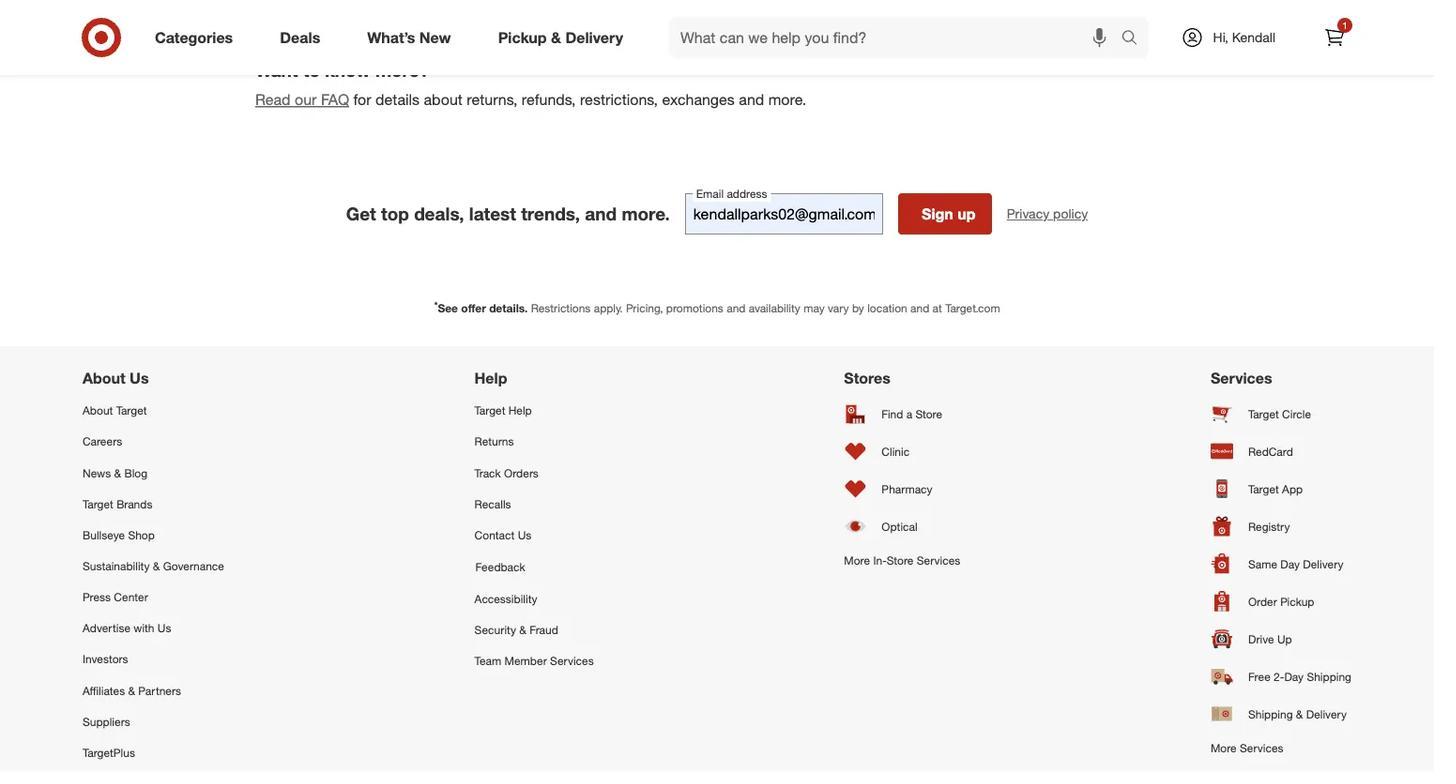 Task type: locate. For each thing, give the bounding box(es) containing it.
0 vertical spatial more
[[844, 554, 870, 568]]

& left fraud
[[519, 623, 527, 637]]

refunds,
[[522, 91, 576, 109]]

target circle link
[[1211, 395, 1352, 433]]

clinic link
[[844, 433, 961, 470]]

drive
[[1249, 632, 1274, 646]]

0 horizontal spatial more.
[[622, 203, 670, 224]]

more left the in-
[[844, 554, 870, 568]]

target left app
[[1249, 482, 1279, 496]]

what's new link
[[351, 17, 475, 58]]

track
[[475, 466, 501, 480]]

returns,
[[467, 91, 518, 109]]

target brands link
[[83, 489, 224, 520]]

1 horizontal spatial shipping
[[1307, 670, 1352, 684]]

clinic
[[882, 444, 910, 459]]

1 horizontal spatial more
[[1211, 742, 1237, 756]]

target.com
[[945, 301, 1000, 315]]

0 vertical spatial shipping
[[1307, 670, 1352, 684]]

offer
[[461, 301, 486, 315]]

& up refunds,
[[551, 28, 561, 47]]

accessibility
[[475, 592, 537, 606]]

0 vertical spatial about
[[83, 369, 125, 387]]

1 vertical spatial store
[[887, 554, 914, 568]]

privacy policy
[[1007, 206, 1088, 222]]

target up "returns"
[[475, 404, 505, 418]]

1 vertical spatial about
[[83, 404, 113, 418]]

1 vertical spatial shipping
[[1249, 707, 1293, 721]]

shipping up more services link
[[1249, 707, 1293, 721]]

more services
[[1211, 742, 1284, 756]]

brands
[[117, 497, 152, 511]]

0 horizontal spatial more
[[844, 554, 870, 568]]

us for about us
[[130, 369, 149, 387]]

sign
[[922, 205, 954, 223]]

&
[[551, 28, 561, 47], [114, 466, 121, 480], [153, 559, 160, 573], [519, 623, 527, 637], [128, 684, 135, 698], [1296, 707, 1303, 721]]

0 horizontal spatial shipping
[[1249, 707, 1293, 721]]

shop
[[128, 528, 155, 542]]

find a store link
[[844, 395, 961, 433]]

contact
[[475, 528, 515, 542]]

restrictions,
[[580, 91, 658, 109]]

shipping inside the free 2-day shipping link
[[1307, 670, 1352, 684]]

circle
[[1282, 407, 1311, 421]]

read our faq for details about returns, refunds, restrictions, exchanges and more.
[[255, 91, 807, 109]]

us right with
[[158, 622, 171, 636]]

find
[[882, 407, 903, 421]]

store right a
[[916, 407, 943, 421]]

store
[[916, 407, 943, 421], [887, 554, 914, 568]]

read our faq link
[[255, 91, 349, 109]]

0 vertical spatial us
[[130, 369, 149, 387]]

* see offer details. restrictions apply. pricing, promotions and availability may vary by location and at target.com
[[434, 299, 1000, 315]]

in-
[[873, 554, 887, 568]]

optical link
[[844, 508, 961, 545]]

more for more services
[[1211, 742, 1237, 756]]

us right contact
[[518, 528, 532, 542]]

track orders link
[[475, 457, 594, 489]]

1 vertical spatial day
[[1285, 670, 1304, 684]]

advertise with us
[[83, 622, 171, 636]]

target for target app
[[1249, 482, 1279, 496]]

registry
[[1249, 520, 1290, 534]]

sign up button
[[898, 193, 992, 235]]

deals link
[[264, 17, 344, 58]]

0 vertical spatial delivery
[[566, 28, 623, 47]]

& right affiliates
[[128, 684, 135, 698]]

pickup right order
[[1281, 595, 1315, 609]]

about up about target
[[83, 369, 125, 387]]

shipping up shipping & delivery
[[1307, 670, 1352, 684]]

top
[[381, 203, 409, 224]]

careers
[[83, 435, 122, 449]]

faq
[[321, 91, 349, 109]]

2 vertical spatial delivery
[[1307, 707, 1347, 721]]

about inside 'about target' "link"
[[83, 404, 113, 418]]

more
[[844, 554, 870, 568], [1211, 742, 1237, 756]]

team
[[475, 654, 502, 669]]

target app link
[[1211, 470, 1352, 508]]

0 horizontal spatial us
[[130, 369, 149, 387]]

2 horizontal spatial us
[[518, 528, 532, 542]]

target left "circle"
[[1249, 407, 1279, 421]]

& down free 2-day shipping
[[1296, 707, 1303, 721]]

target inside target circle link
[[1249, 407, 1279, 421]]

investors link
[[83, 644, 224, 675]]

target inside target app link
[[1249, 482, 1279, 496]]

pricing,
[[626, 301, 663, 315]]

store inside more in-store services link
[[887, 554, 914, 568]]

2 vertical spatial us
[[158, 622, 171, 636]]

same day delivery link
[[1211, 545, 1352, 583]]

target help
[[475, 404, 532, 418]]

store inside find a store link
[[916, 407, 943, 421]]

& for news
[[114, 466, 121, 480]]

targetplus
[[83, 746, 135, 760]]

news & blog link
[[83, 457, 224, 489]]

investors
[[83, 653, 128, 667]]

target inside 'about target' "link"
[[116, 404, 147, 418]]

delivery up 'order pickup'
[[1303, 557, 1344, 571]]

delivery for pickup & delivery
[[566, 28, 623, 47]]

& left blog on the bottom left
[[114, 466, 121, 480]]

1 horizontal spatial store
[[916, 407, 943, 421]]

contact us
[[475, 528, 532, 542]]

target brands
[[83, 497, 152, 511]]

partners
[[138, 684, 181, 698]]

promotions
[[666, 301, 724, 315]]

order pickup link
[[1211, 583, 1352, 621]]

help up returns link
[[509, 404, 532, 418]]

help up target help
[[475, 369, 507, 387]]

pickup up read our faq for details about returns, refunds, restrictions, exchanges and more.
[[498, 28, 547, 47]]

and right exchanges
[[739, 91, 764, 109]]

shipping
[[1307, 670, 1352, 684], [1249, 707, 1293, 721]]

pickup & delivery link
[[482, 17, 647, 58]]

1 vertical spatial us
[[518, 528, 532, 542]]

0 horizontal spatial store
[[887, 554, 914, 568]]

more inside more services link
[[1211, 742, 1237, 756]]

us for contact us
[[518, 528, 532, 542]]

get top deals, latest trends, and more.
[[346, 203, 670, 224]]

categories
[[155, 28, 233, 47]]

drive up
[[1249, 632, 1292, 646]]

day
[[1281, 557, 1300, 571], [1285, 670, 1304, 684]]

1 about from the top
[[83, 369, 125, 387]]

services down optical link
[[917, 554, 961, 568]]

& for pickup
[[551, 28, 561, 47]]

None text field
[[685, 193, 883, 235]]

redcard
[[1249, 444, 1293, 459]]

help
[[475, 369, 507, 387], [509, 404, 532, 418]]

recalls
[[475, 497, 511, 511]]

team member services
[[475, 654, 594, 669]]

& inside 'link'
[[519, 623, 527, 637]]

services up target circle
[[1211, 369, 1273, 387]]

affiliates & partners
[[83, 684, 181, 698]]

us
[[130, 369, 149, 387], [518, 528, 532, 542], [158, 622, 171, 636]]

target down news
[[83, 497, 113, 511]]

targetplus link
[[83, 737, 224, 769]]

2 about from the top
[[83, 404, 113, 418]]

track orders
[[475, 466, 539, 480]]

1 vertical spatial delivery
[[1303, 557, 1344, 571]]

affiliates & partners link
[[83, 675, 224, 706]]

and right trends,
[[585, 203, 617, 224]]

target circle
[[1249, 407, 1311, 421]]

deals,
[[414, 203, 464, 224]]

delivery
[[566, 28, 623, 47], [1303, 557, 1344, 571], [1307, 707, 1347, 721]]

0 vertical spatial more.
[[769, 91, 807, 109]]

store for in-
[[887, 554, 914, 568]]

services
[[1211, 369, 1273, 387], [917, 554, 961, 568], [550, 654, 594, 669], [1240, 742, 1284, 756]]

target: expect more. pay less. image
[[453, 769, 981, 773]]

and left availability
[[727, 301, 746, 315]]

& for affiliates
[[128, 684, 135, 698]]

delivery down free 2-day shipping
[[1307, 707, 1347, 721]]

more down shipping & delivery link
[[1211, 742, 1237, 756]]

security & fraud link
[[475, 615, 594, 646]]

delivery up restrictions,
[[566, 28, 623, 47]]

1 horizontal spatial pickup
[[1281, 595, 1315, 609]]

us up 'about target' "link"
[[130, 369, 149, 387]]

more inside more in-store services link
[[844, 554, 870, 568]]

location
[[868, 301, 908, 315]]

0 vertical spatial pickup
[[498, 28, 547, 47]]

0 horizontal spatial help
[[475, 369, 507, 387]]

target down about us
[[116, 404, 147, 418]]

0 vertical spatial store
[[916, 407, 943, 421]]

1 vertical spatial help
[[509, 404, 532, 418]]

recalls link
[[475, 489, 594, 520]]

0 vertical spatial day
[[1281, 557, 1300, 571]]

& for security
[[519, 623, 527, 637]]

0 vertical spatial help
[[475, 369, 507, 387]]

1 vertical spatial more.
[[622, 203, 670, 224]]

bullseye shop link
[[83, 520, 224, 551]]

1 vertical spatial more
[[1211, 742, 1237, 756]]

day right the same at the bottom right
[[1281, 557, 1300, 571]]

more?
[[376, 59, 429, 81]]

want
[[255, 59, 298, 81]]

about up careers
[[83, 404, 113, 418]]

& down 'bullseye shop' link
[[153, 559, 160, 573]]

read
[[255, 91, 291, 109]]

1 horizontal spatial help
[[509, 404, 532, 418]]

governance
[[163, 559, 224, 573]]

day right free
[[1285, 670, 1304, 684]]

hi, kendall
[[1213, 29, 1276, 46]]

store down optical link
[[887, 554, 914, 568]]

target inside target help link
[[475, 404, 505, 418]]

privacy policy link
[[1007, 205, 1088, 223]]

target help link
[[475, 395, 594, 426]]



Task type: vqa. For each thing, say whether or not it's contained in the screenshot.
New
yes



Task type: describe. For each thing, give the bounding box(es) containing it.
more in-store services link
[[844, 545, 961, 577]]

sustainability & governance link
[[83, 551, 224, 582]]

1 horizontal spatial us
[[158, 622, 171, 636]]

optical
[[882, 520, 918, 534]]

more in-store services
[[844, 554, 961, 568]]

target app
[[1249, 482, 1303, 496]]

policy
[[1053, 206, 1088, 222]]

availability
[[749, 301, 801, 315]]

security
[[475, 623, 516, 637]]

blog
[[124, 466, 147, 480]]

1 horizontal spatial more.
[[769, 91, 807, 109]]

feedback
[[476, 560, 525, 574]]

*
[[434, 299, 438, 311]]

pickup & delivery
[[498, 28, 623, 47]]

about
[[424, 91, 463, 109]]

for
[[353, 91, 371, 109]]

details.
[[489, 301, 528, 315]]

know
[[325, 59, 371, 81]]

exchanges
[[662, 91, 735, 109]]

returns link
[[475, 426, 594, 457]]

team member services link
[[475, 646, 594, 677]]

new
[[419, 28, 451, 47]]

hi,
[[1213, 29, 1229, 46]]

sustainability & governance
[[83, 559, 224, 573]]

about target
[[83, 404, 147, 418]]

to
[[303, 59, 320, 81]]

about target link
[[83, 395, 224, 426]]

delivery for shipping & delivery
[[1307, 707, 1347, 721]]

shipping inside shipping & delivery link
[[1249, 707, 1293, 721]]

& for shipping
[[1296, 707, 1303, 721]]

advertise with us link
[[83, 613, 224, 644]]

affiliates
[[83, 684, 125, 698]]

what's
[[367, 28, 415, 47]]

with
[[134, 622, 154, 636]]

and left at
[[911, 301, 930, 315]]

sustainability
[[83, 559, 150, 573]]

0 horizontal spatial pickup
[[498, 28, 547, 47]]

center
[[114, 590, 148, 604]]

target for target circle
[[1249, 407, 1279, 421]]

search
[[1113, 30, 1158, 48]]

& for sustainability
[[153, 559, 160, 573]]

trends,
[[521, 203, 580, 224]]

advertise
[[83, 622, 130, 636]]

store for a
[[916, 407, 943, 421]]

contact us link
[[475, 520, 594, 551]]

what's new
[[367, 28, 451, 47]]

more for more in-store services
[[844, 554, 870, 568]]

pharmacy
[[882, 482, 933, 496]]

What can we help you find? suggestions appear below search field
[[669, 17, 1126, 58]]

see
[[438, 301, 458, 315]]

delivery for same day delivery
[[1303, 557, 1344, 571]]

security & fraud
[[475, 623, 558, 637]]

press
[[83, 590, 111, 604]]

news
[[83, 466, 111, 480]]

pharmacy link
[[844, 470, 961, 508]]

free 2-day shipping link
[[1211, 658, 1352, 696]]

registry link
[[1211, 508, 1352, 545]]

at
[[933, 301, 942, 315]]

drive up link
[[1211, 621, 1352, 658]]

services down fraud
[[550, 654, 594, 669]]

target for target brands
[[83, 497, 113, 511]]

feedback button
[[475, 551, 594, 584]]

more services link
[[1211, 733, 1352, 764]]

about for about us
[[83, 369, 125, 387]]

by
[[852, 301, 864, 315]]

free 2-day shipping
[[1249, 670, 1352, 684]]

services down shipping & delivery link
[[1240, 742, 1284, 756]]

suppliers
[[83, 715, 130, 729]]

up
[[1278, 632, 1292, 646]]

get
[[346, 203, 376, 224]]

1 link
[[1314, 17, 1356, 58]]

2-
[[1274, 670, 1285, 684]]

target for target help
[[475, 404, 505, 418]]

details
[[376, 91, 420, 109]]

categories link
[[139, 17, 256, 58]]

about us
[[83, 369, 149, 387]]

1 vertical spatial pickup
[[1281, 595, 1315, 609]]

about for about target
[[83, 404, 113, 418]]

shipping & delivery
[[1249, 707, 1347, 721]]

latest
[[469, 203, 516, 224]]

news & blog
[[83, 466, 147, 480]]

want to know more?
[[255, 59, 429, 81]]

same
[[1249, 557, 1278, 571]]

bullseye
[[83, 528, 125, 542]]

a
[[907, 407, 913, 421]]

careers link
[[83, 426, 224, 457]]

press center link
[[83, 582, 224, 613]]

suppliers link
[[83, 706, 224, 737]]



